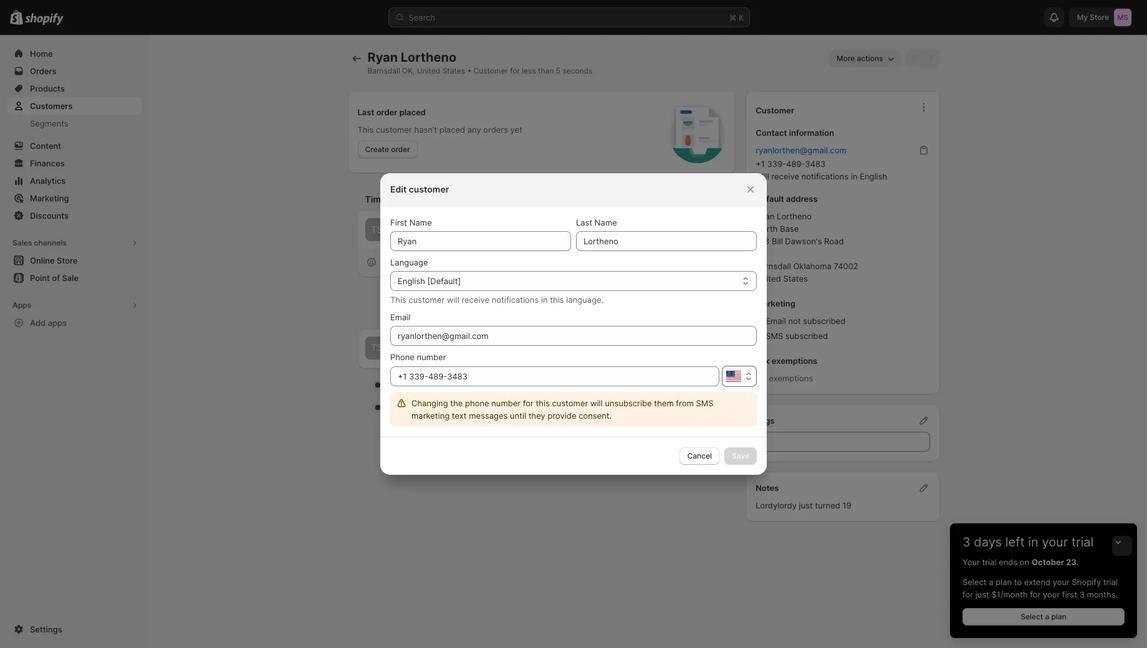 Task type: locate. For each thing, give the bounding box(es) containing it.
this up changing the phone number for this customer will unsubscribe them from sms marketing text messages until they provide consent.
[[552, 380, 566, 390]]

1 vertical spatial number
[[491, 398, 521, 408]]

1 horizontal spatial lortheno
[[777, 211, 812, 221]]

First Name text field
[[390, 231, 571, 251]]

customer up provide
[[552, 398, 588, 408]]

changing
[[411, 398, 448, 408]]

select inside select a plan to extend your shopify trial for just $1/month for your first 3 months.
[[963, 577, 987, 587]]

1 vertical spatial ryan
[[756, 211, 775, 221]]

barnsdall inside ryan lortheno north base 123 bill dawson's road 23 barnsdall oklahoma 74002 united states
[[756, 261, 791, 271]]

your left first
[[1043, 590, 1060, 600]]

first name
[[390, 218, 432, 228]]

1 vertical spatial you
[[395, 403, 409, 413]]

1 horizontal spatial trial
[[1072, 535, 1094, 550]]

extend
[[1024, 577, 1051, 587]]

1 vertical spatial order
[[391, 145, 410, 154]]

1 horizontal spatial customer.
[[568, 380, 606, 390]]

1 vertical spatial last
[[576, 218, 592, 228]]

1 horizontal spatial will
[[590, 398, 603, 408]]

united up the marketing
[[756, 274, 781, 284]]

a inside select a plan link
[[1045, 612, 1049, 622]]

just inside select a plan to extend your shopify trial for just $1/month for your first 3 months.
[[975, 590, 989, 600]]

0 vertical spatial customer.
[[568, 380, 606, 390]]

0 vertical spatial select
[[963, 577, 987, 587]]

1 vertical spatial the
[[450, 398, 463, 408]]

0 horizontal spatial select
[[963, 577, 987, 587]]

10 minutes ago up from on the bottom right of the page
[[672, 380, 726, 390]]

to inside select a plan to extend your shopify trial for just $1/month for your first 3 months.
[[1014, 577, 1022, 587]]

5
[[556, 66, 561, 75]]

states left • at the left of page
[[442, 66, 465, 75]]

this customer will receive notifications in this language.
[[390, 295, 604, 305]]

unsubscribe
[[605, 398, 652, 408]]

placed
[[399, 107, 426, 117], [439, 125, 465, 135]]

for
[[510, 66, 520, 75], [523, 398, 534, 408], [963, 590, 973, 600], [1030, 590, 1041, 600]]

10 minutes ago for you added the phone +13394893483 to this customer.
[[672, 380, 726, 390]]

0 vertical spatial united
[[417, 66, 440, 75]]

0 horizontal spatial lortheno
[[401, 50, 456, 65]]

phone
[[453, 380, 477, 390], [465, 398, 489, 408]]

0 horizontal spatial email
[[390, 312, 411, 322]]

in inside the edit customer dialog
[[541, 295, 548, 305]]

1 vertical spatial 10 minutes ago
[[672, 403, 726, 412]]

1 horizontal spatial last
[[576, 218, 592, 228]]

0 horizontal spatial 3
[[963, 535, 971, 550]]

yet
[[510, 125, 522, 135]]

1 vertical spatial will
[[590, 398, 603, 408]]

exemptions
[[772, 356, 817, 366], [769, 373, 813, 383]]

for left less
[[510, 66, 520, 75]]

a up $1/month
[[989, 577, 993, 587]]

0 vertical spatial notifications
[[802, 171, 849, 181]]

1 vertical spatial your
[[1053, 577, 1070, 587]]

customer for this customer hasn't placed any orders yet
[[376, 125, 412, 135]]

bill
[[772, 236, 783, 246]]

0 vertical spatial minutes
[[459, 338, 487, 347]]

today
[[395, 309, 417, 319]]

no exemptions
[[756, 373, 813, 383]]

email inside the edit customer dialog
[[390, 312, 411, 322]]

3
[[963, 535, 971, 550], [1080, 590, 1085, 600]]

united
[[417, 66, 440, 75], [756, 274, 781, 284]]

0 horizontal spatial ryan
[[368, 50, 398, 65]]

marketing
[[411, 411, 450, 421]]

last
[[358, 107, 374, 117], [576, 218, 592, 228]]

0 horizontal spatial receive
[[462, 295, 489, 305]]

customer down english [default] on the top of the page
[[409, 295, 445, 305]]

tax exemptions
[[756, 356, 817, 366]]

1 you from the top
[[395, 380, 409, 390]]

23 right "october"
[[1066, 557, 1077, 567]]

1 horizontal spatial plan
[[1051, 612, 1067, 622]]

0 horizontal spatial customer
[[474, 66, 508, 75]]

1 vertical spatial english
[[398, 276, 425, 286]]

barnsdall inside ryan lortheno barnsdall ok, united states • customer for less than 5 seconds
[[368, 66, 400, 75]]

2 name from the left
[[595, 218, 617, 228]]

ryan lortheno barnsdall ok, united states • customer for less than 5 seconds
[[368, 50, 592, 75]]

3 right first
[[1080, 590, 1085, 600]]

0 vertical spatial avatar with initials t s image
[[365, 218, 388, 241]]

1 vertical spatial plan
[[1051, 612, 1067, 622]]

1 vertical spatial minutes
[[682, 380, 710, 390]]

0 horizontal spatial barnsdall
[[368, 66, 400, 75]]

settings
[[30, 625, 62, 635]]

apps
[[48, 318, 67, 328]]

to
[[542, 380, 550, 390], [1014, 577, 1022, 587]]

phone inside changing the phone number for this customer will unsubscribe them from sms marketing text messages until they provide consent.
[[465, 398, 489, 408]]

english inside the edit customer dialog
[[398, 276, 425, 286]]

minutes right them
[[682, 403, 710, 412]]

avatar with initials t s image left first
[[365, 218, 388, 241]]

marketing
[[756, 299, 795, 309]]

0 horizontal spatial in
[[541, 295, 548, 305]]

this up today
[[390, 295, 406, 305]]

ago down this customer will receive notifications in this language.
[[489, 338, 503, 347]]

order inside create order button
[[391, 145, 410, 154]]

dawson's
[[785, 236, 822, 246]]

this for this customer will receive notifications in this language.
[[390, 295, 406, 305]]

in
[[851, 171, 858, 181], [541, 295, 548, 305], [1028, 535, 1039, 550]]

tara schultz 10 minutes ago hoops
[[395, 338, 503, 361]]

order up create order
[[376, 107, 397, 117]]

select down select a plan to extend your shopify trial for just $1/month for your first 3 months.
[[1021, 612, 1043, 622]]

contact information
[[756, 128, 834, 138]]

a down select a plan to extend your shopify trial for just $1/month for your first 3 months.
[[1045, 612, 1049, 622]]

ryan up last order placed
[[368, 50, 398, 65]]

exemptions down tax exemptions
[[769, 373, 813, 383]]

for down your
[[963, 590, 973, 600]]

you
[[395, 380, 409, 390], [395, 403, 409, 413]]

notes
[[756, 483, 779, 493]]

0 vertical spatial receive
[[771, 171, 799, 181]]

just left $1/month
[[975, 590, 989, 600]]

address
[[786, 194, 818, 204]]

2 vertical spatial ago
[[713, 403, 726, 412]]

3 days left in your trial element
[[950, 556, 1137, 638]]

2 horizontal spatial trial
[[1103, 577, 1118, 587]]

language.
[[566, 295, 604, 305]]

1 horizontal spatial receive
[[771, 171, 799, 181]]

phone up you created this customer.
[[453, 380, 477, 390]]

0 vertical spatial this
[[358, 125, 374, 135]]

for up the they
[[523, 398, 534, 408]]

1 vertical spatial phone
[[465, 398, 489, 408]]

ago left united states (+1) "image"
[[713, 380, 726, 390]]

barnsdall
[[368, 66, 400, 75], [756, 261, 791, 271]]

segments link
[[7, 115, 142, 132]]

select for select a plan
[[1021, 612, 1043, 622]]

phone up messages
[[465, 398, 489, 408]]

english
[[860, 171, 887, 181], [398, 276, 425, 286]]

you created this customer.
[[395, 403, 497, 413]]

home
[[30, 49, 53, 59]]

exemptions up 'no exemptions'
[[772, 356, 817, 366]]

customer down last order placed
[[376, 125, 412, 135]]

will down [default]
[[447, 295, 459, 305]]

1 horizontal spatial sms
[[766, 331, 783, 341]]

search
[[409, 12, 435, 22]]

0 vertical spatial sms
[[766, 331, 783, 341]]

lortheno up ok,
[[401, 50, 456, 65]]

0 horizontal spatial 23
[[756, 249, 766, 259]]

states down "oklahoma"
[[783, 274, 808, 284]]

turned
[[815, 501, 840, 511]]

avatar with initials t s image
[[365, 218, 388, 241], [365, 337, 388, 360]]

select down your
[[963, 577, 987, 587]]

plan up $1/month
[[996, 577, 1012, 587]]

you for you added the phone +13394893483 to this customer.
[[395, 380, 409, 390]]

default
[[756, 194, 784, 204]]

english [default]
[[398, 276, 461, 286]]

just left turned
[[799, 501, 813, 511]]

339-
[[767, 159, 786, 169]]

ryan inside ryan lortheno barnsdall ok, united states • customer for less than 5 seconds
[[368, 50, 398, 65]]

lortheno
[[401, 50, 456, 65], [777, 211, 812, 221]]

just
[[799, 501, 813, 511], [975, 590, 989, 600]]

in left the 'language.'
[[541, 295, 548, 305]]

email up tara
[[390, 312, 411, 322]]

1 horizontal spatial to
[[1014, 577, 1022, 587]]

1 horizontal spatial states
[[783, 274, 808, 284]]

select a plan
[[1021, 612, 1067, 622]]

customer up "contact"
[[756, 105, 794, 115]]

barnsdall down 'bill'
[[756, 261, 791, 271]]

select
[[963, 577, 987, 587], [1021, 612, 1043, 622]]

1 horizontal spatial number
[[491, 398, 521, 408]]

1 vertical spatial in
[[541, 295, 548, 305]]

months.
[[1087, 590, 1118, 600]]

ok,
[[402, 66, 415, 75]]

hasn't
[[414, 125, 437, 135]]

1 horizontal spatial just
[[975, 590, 989, 600]]

1 horizontal spatial ryan
[[756, 211, 775, 221]]

united right ok,
[[417, 66, 440, 75]]

trial right your
[[982, 557, 997, 567]]

2 avatar with initials t s image from the top
[[365, 337, 388, 360]]

you left the created
[[395, 403, 409, 413]]

+1
[[756, 159, 765, 169]]

lortheno inside ryan lortheno north base 123 bill dawson's road 23 barnsdall oklahoma 74002 united states
[[777, 211, 812, 221]]

minutes for phone
[[682, 380, 710, 390]]

ago inside tara schultz 10 minutes ago hoops
[[489, 338, 503, 347]]

receive
[[771, 171, 799, 181], [462, 295, 489, 305]]

0 vertical spatial 10
[[449, 338, 457, 347]]

avatar with initials t s image left phone
[[365, 337, 388, 360]]

to up $1/month
[[1014, 577, 1022, 587]]

0 vertical spatial you
[[395, 380, 409, 390]]

0 horizontal spatial states
[[442, 66, 465, 75]]

2 horizontal spatial in
[[1028, 535, 1039, 550]]

0 vertical spatial to
[[542, 380, 550, 390]]

no
[[756, 373, 767, 383]]

0 vertical spatial will
[[447, 295, 459, 305]]

0 vertical spatial 23
[[756, 249, 766, 259]]

10 minutes ago up cancel on the right bottom of the page
[[672, 403, 726, 412]]

first
[[1062, 590, 1077, 600]]

1 horizontal spatial this
[[390, 295, 406, 305]]

minutes up from on the bottom right of the page
[[682, 380, 710, 390]]

1 horizontal spatial select
[[1021, 612, 1043, 622]]

1 vertical spatial lortheno
[[777, 211, 812, 221]]

this inside the edit customer dialog
[[390, 295, 406, 305]]

1 horizontal spatial in
[[851, 171, 858, 181]]

0 vertical spatial in
[[851, 171, 858, 181]]

the right added
[[438, 380, 451, 390]]

sms inside changing the phone number for this customer will unsubscribe them from sms marketing text messages until they provide consent.
[[696, 398, 714, 408]]

23 down 123
[[756, 249, 766, 259]]

plan inside select a plan to extend your shopify trial for just $1/month for your first 3 months.
[[996, 577, 1012, 587]]

customer. up changing the phone number for this customer will unsubscribe them from sms marketing text messages until they provide consent. alert on the bottom
[[568, 380, 606, 390]]

0 vertical spatial 10 minutes ago
[[672, 380, 726, 390]]

receive down 339-
[[771, 171, 799, 181]]

this for this customer hasn't placed any orders yet
[[358, 125, 374, 135]]

0 vertical spatial order
[[376, 107, 397, 117]]

customer inside ryan lortheno barnsdall ok, united states • customer for less than 5 seconds
[[474, 66, 508, 75]]

your up first
[[1053, 577, 1070, 587]]

Leave a comment... text field
[[396, 224, 718, 236]]

hoops
[[395, 351, 420, 361]]

you left added
[[395, 380, 409, 390]]

0 vertical spatial plan
[[996, 577, 1012, 587]]

ago for customer.
[[713, 403, 726, 412]]

email down the marketing
[[766, 316, 786, 326]]

0 vertical spatial customer
[[474, 66, 508, 75]]

this
[[358, 125, 374, 135], [390, 295, 406, 305]]

subscribed down the email not subscribed
[[786, 331, 828, 341]]

1 vertical spatial states
[[783, 274, 808, 284]]

your trial ends on october 23 .
[[963, 557, 1079, 567]]

sms right from on the bottom right of the page
[[696, 398, 714, 408]]

customer inside changing the phone number for this customer will unsubscribe them from sms marketing text messages until they provide consent.
[[552, 398, 588, 408]]

number down schultz at the left of page
[[417, 352, 446, 362]]

placed up hasn't
[[399, 107, 426, 117]]

you for you created this customer.
[[395, 403, 409, 413]]

0 vertical spatial a
[[989, 577, 993, 587]]

2 you from the top
[[395, 403, 409, 413]]

minutes right schultz at the left of page
[[459, 338, 487, 347]]

email for email not subscribed
[[766, 316, 786, 326]]

will up consent.
[[590, 398, 603, 408]]

3 inside select a plan to extend your shopify trial for just $1/month for your first 3 months.
[[1080, 590, 1085, 600]]

ryan up north
[[756, 211, 775, 221]]

barnsdall left ok,
[[368, 66, 400, 75]]

the up the text
[[450, 398, 463, 408]]

0 vertical spatial states
[[442, 66, 465, 75]]

lortheno for ryan lortheno north base 123 bill dawson's road 23 barnsdall oklahoma 74002 united states
[[777, 211, 812, 221]]

10 right unsubscribe on the right of the page
[[672, 403, 680, 412]]

order for create
[[391, 145, 410, 154]]

road
[[824, 236, 844, 246]]

in right left on the right of the page
[[1028, 535, 1039, 550]]

1 horizontal spatial barnsdall
[[756, 261, 791, 271]]

placed left any
[[439, 125, 465, 135]]

this up create
[[358, 125, 374, 135]]

0 vertical spatial the
[[438, 380, 451, 390]]

minutes
[[459, 338, 487, 347], [682, 380, 710, 390], [682, 403, 710, 412]]

for inside ryan lortheno barnsdall ok, united states • customer for less than 5 seconds
[[510, 66, 520, 75]]

3 up your
[[963, 535, 971, 550]]

1 10 minutes ago from the top
[[672, 380, 726, 390]]

home link
[[7, 45, 142, 62]]

0 horizontal spatial english
[[398, 276, 425, 286]]

customer right • at the left of page
[[474, 66, 508, 75]]

0 horizontal spatial name
[[409, 218, 432, 228]]

trial up .
[[1072, 535, 1094, 550]]

1 vertical spatial united
[[756, 274, 781, 284]]

0 vertical spatial ryan
[[368, 50, 398, 65]]

2 vertical spatial trial
[[1103, 577, 1118, 587]]

sms up tax on the right bottom of page
[[766, 331, 783, 341]]

1 vertical spatial a
[[1045, 612, 1049, 622]]

a for select a plan to extend your shopify trial for just $1/month for your first 3 months.
[[989, 577, 993, 587]]

order right create
[[391, 145, 410, 154]]

1 horizontal spatial united
[[756, 274, 781, 284]]

last for last name
[[576, 218, 592, 228]]

lortheno inside ryan lortheno barnsdall ok, united states • customer for less than 5 seconds
[[401, 50, 456, 65]]

plan down first
[[1051, 612, 1067, 622]]

23
[[756, 249, 766, 259], [1066, 557, 1077, 567]]

2 10 minutes ago from the top
[[672, 403, 726, 412]]

your
[[1042, 535, 1068, 550], [1053, 577, 1070, 587], [1043, 590, 1060, 600]]

lortheno up base
[[777, 211, 812, 221]]

receive up tara schultz 10 minutes ago hoops
[[462, 295, 489, 305]]

2 vertical spatial in
[[1028, 535, 1039, 550]]

trial up months.
[[1103, 577, 1118, 587]]

to up changing the phone number for this customer will unsubscribe them from sms marketing text messages until they provide consent.
[[542, 380, 550, 390]]

will inside changing the phone number for this customer will unsubscribe them from sms marketing text messages until they provide consent.
[[590, 398, 603, 408]]

receive inside the edit customer dialog
[[462, 295, 489, 305]]

customer. down you added the phone +13394893483 to this customer.
[[459, 403, 497, 413]]

0 vertical spatial number
[[417, 352, 446, 362]]

customer right edit
[[409, 184, 449, 195]]

1 horizontal spatial 3
[[1080, 590, 1085, 600]]

on
[[1020, 557, 1029, 567]]

1 vertical spatial sms
[[696, 398, 714, 408]]

added
[[412, 380, 436, 390]]

Last Name text field
[[576, 231, 757, 251]]

sales channels
[[12, 238, 67, 248]]

this left the 'language.'
[[550, 295, 564, 305]]

notifications inside the edit customer dialog
[[492, 295, 539, 305]]

10 right schultz at the left of page
[[449, 338, 457, 347]]

select for select a plan to extend your shopify trial for just $1/month for your first 3 months.
[[963, 577, 987, 587]]

0 vertical spatial trial
[[1072, 535, 1094, 550]]

1 horizontal spatial a
[[1045, 612, 1049, 622]]

cancel
[[687, 451, 712, 461]]

1 vertical spatial receive
[[462, 295, 489, 305]]

0 vertical spatial placed
[[399, 107, 426, 117]]

states
[[442, 66, 465, 75], [783, 274, 808, 284]]

them
[[654, 398, 674, 408]]

will
[[756, 171, 769, 181]]

states inside ryan lortheno north base 123 bill dawson's road 23 barnsdall oklahoma 74002 united states
[[783, 274, 808, 284]]

united inside ryan lortheno barnsdall ok, united states • customer for less than 5 seconds
[[417, 66, 440, 75]]

this up the they
[[536, 398, 550, 408]]

ago right from on the bottom right of the page
[[713, 403, 726, 412]]

the inside changing the phone number for this customer will unsubscribe them from sms marketing text messages until they provide consent.
[[450, 398, 463, 408]]

2 vertical spatial 10
[[672, 403, 680, 412]]

your up "october"
[[1042, 535, 1068, 550]]

ryan inside ryan lortheno north base 123 bill dawson's road 23 barnsdall oklahoma 74002 united states
[[756, 211, 775, 221]]

1 name from the left
[[409, 218, 432, 228]]

ago
[[489, 338, 503, 347], [713, 380, 726, 390], [713, 403, 726, 412]]

a inside select a plan to extend your shopify trial for just $1/month for your first 3 months.
[[989, 577, 993, 587]]

this inside changing the phone number for this customer will unsubscribe them from sms marketing text messages until they provide consent.
[[536, 398, 550, 408]]

in down ryanlorthen@gmail.com button
[[851, 171, 858, 181]]

10 minutes ago for you created this customer.
[[672, 403, 726, 412]]

1 vertical spatial notifications
[[492, 295, 539, 305]]

0 horizontal spatial to
[[542, 380, 550, 390]]

until
[[510, 411, 526, 421]]

segments
[[30, 118, 68, 128]]

0 horizontal spatial united
[[417, 66, 440, 75]]

receive inside +1 339-489-3483 will receive notifications in english
[[771, 171, 799, 181]]

number up until
[[491, 398, 521, 408]]

subscribed right not
[[803, 316, 846, 326]]

1 vertical spatial 3
[[1080, 590, 1085, 600]]

a for select a plan
[[1045, 612, 1049, 622]]

2 vertical spatial minutes
[[682, 403, 710, 412]]

0 horizontal spatial this
[[358, 125, 374, 135]]

0 horizontal spatial customer.
[[459, 403, 497, 413]]

last inside the edit customer dialog
[[576, 218, 592, 228]]

customer.
[[568, 380, 606, 390], [459, 403, 497, 413]]

10 up from on the bottom right of the page
[[672, 380, 680, 390]]



Task type: describe. For each thing, give the bounding box(es) containing it.
last for last order placed
[[358, 107, 374, 117]]

notifications inside +1 339-489-3483 will receive notifications in english
[[802, 171, 849, 181]]

contact
[[756, 128, 787, 138]]

trial inside dropdown button
[[1072, 535, 1094, 550]]

0 horizontal spatial will
[[447, 295, 459, 305]]

ryan lortheno north base 123 bill dawson's road 23 barnsdall oklahoma 74002 united states
[[756, 211, 858, 284]]

base
[[780, 224, 799, 234]]

discounts
[[30, 211, 69, 221]]

cancel button
[[680, 448, 719, 465]]

days
[[974, 535, 1002, 550]]

create order button
[[358, 141, 418, 158]]

ends
[[999, 557, 1018, 567]]

last name
[[576, 218, 617, 228]]

email not subscribed
[[766, 316, 846, 326]]

19
[[843, 501, 851, 511]]

select a plan to extend your shopify trial for just $1/month for your first 3 months.
[[963, 577, 1118, 600]]

489-
[[786, 159, 805, 169]]

customer for edit customer
[[409, 184, 449, 195]]

10 inside tara schultz 10 minutes ago hoops
[[449, 338, 457, 347]]

states inside ryan lortheno barnsdall ok, united states • customer for less than 5 seconds
[[442, 66, 465, 75]]

1 avatar with initials t s image from the top
[[365, 218, 388, 241]]

messages
[[469, 411, 508, 421]]

this right the created
[[443, 403, 457, 413]]

0 horizontal spatial number
[[417, 352, 446, 362]]

23 inside 3 days left in your trial element
[[1066, 557, 1077, 567]]

seconds
[[563, 66, 592, 75]]

0 horizontal spatial placed
[[399, 107, 426, 117]]

23 inside ryan lortheno north base 123 bill dawson's road 23 barnsdall oklahoma 74002 united states
[[756, 249, 766, 259]]

⌘
[[729, 12, 737, 22]]

Phone number text field
[[390, 367, 719, 387]]

1 horizontal spatial customer
[[756, 105, 794, 115]]

create
[[365, 145, 389, 154]]

consent.
[[579, 411, 612, 421]]

[default]
[[427, 276, 461, 286]]

information
[[789, 128, 834, 138]]

add
[[30, 318, 46, 328]]

edit customer
[[390, 184, 449, 195]]

discounts link
[[7, 207, 142, 224]]

plan for select a plan to extend your shopify trial for just $1/month for your first 3 months.
[[996, 577, 1012, 587]]

exemptions for no exemptions
[[769, 373, 813, 383]]

lordylordy just turned 19
[[756, 501, 851, 511]]

+1 339-489-3483 will receive notifications in english
[[756, 159, 887, 181]]

123
[[756, 236, 770, 246]]

Email text field
[[390, 326, 757, 346]]

default address
[[756, 194, 818, 204]]

tara
[[395, 338, 413, 348]]

channels
[[34, 238, 67, 248]]

10 for phone
[[672, 380, 680, 390]]

lortheno for ryan lortheno barnsdall ok, united states • customer for less than 5 seconds
[[401, 50, 456, 65]]

tags
[[756, 416, 775, 426]]

english inside +1 339-489-3483 will receive notifications in english
[[860, 171, 887, 181]]

changing the phone number for this customer will unsubscribe them from sms marketing text messages until they provide consent. alert
[[390, 392, 757, 427]]

shopify image
[[25, 13, 64, 25]]

3483
[[805, 159, 826, 169]]

k
[[739, 12, 744, 22]]

create order
[[365, 145, 410, 154]]

email for email
[[390, 312, 411, 322]]

from
[[676, 398, 694, 408]]

ryan for ryan lortheno barnsdall ok, united states • customer for less than 5 seconds
[[368, 50, 398, 65]]

oklahoma
[[793, 261, 832, 271]]

ryanlorthen@gmail.com button
[[748, 142, 854, 159]]

edit customer dialog
[[0, 173, 1147, 475]]

.
[[1077, 557, 1079, 567]]

3 days left in your trial button
[[950, 524, 1137, 550]]

in inside +1 339-489-3483 will receive notifications in english
[[851, 171, 858, 181]]

exemptions for tax exemptions
[[772, 356, 817, 366]]

name for last name
[[595, 218, 617, 228]]

first
[[390, 218, 407, 228]]

0 horizontal spatial just
[[799, 501, 813, 511]]

timeline
[[365, 194, 401, 204]]

sales channels button
[[7, 234, 142, 252]]

add apps button
[[7, 314, 142, 332]]

any
[[467, 125, 481, 135]]

provide
[[548, 411, 576, 421]]

last order placed
[[358, 107, 426, 117]]

for inside changing the phone number for this customer will unsubscribe them from sms marketing text messages until they provide consent.
[[523, 398, 534, 408]]

minutes inside tara schultz 10 minutes ago hoops
[[459, 338, 487, 347]]

minutes for customer.
[[682, 403, 710, 412]]

apps
[[12, 301, 31, 310]]

for down the extend
[[1030, 590, 1041, 600]]

1 vertical spatial customer.
[[459, 403, 497, 413]]

2 vertical spatial your
[[1043, 590, 1060, 600]]

10 for customer.
[[672, 403, 680, 412]]

customers
[[30, 101, 73, 111]]

0 vertical spatial phone
[[453, 380, 477, 390]]

in inside dropdown button
[[1028, 535, 1039, 550]]

0 horizontal spatial trial
[[982, 557, 997, 567]]

sms subscribed
[[766, 331, 828, 341]]

ryan for ryan lortheno north base 123 bill dawson's road 23 barnsdall oklahoma 74002 united states
[[756, 211, 775, 221]]

schultz
[[415, 338, 444, 348]]

select a plan link
[[963, 608, 1125, 626]]

customer for this customer will receive notifications in this language.
[[409, 295, 445, 305]]

3 inside 3 days left in your trial dropdown button
[[963, 535, 971, 550]]

left
[[1006, 535, 1025, 550]]

1 horizontal spatial placed
[[439, 125, 465, 135]]

united states (+1) image
[[726, 371, 741, 382]]

language
[[390, 257, 428, 267]]

your
[[963, 557, 980, 567]]

$1/month
[[992, 590, 1028, 600]]

trial inside select a plan to extend your shopify trial for just $1/month for your first 3 months.
[[1103, 577, 1118, 587]]

orders
[[483, 125, 508, 135]]

0 vertical spatial subscribed
[[803, 316, 846, 326]]

created
[[412, 403, 441, 413]]

october
[[1032, 557, 1064, 567]]

your inside 3 days left in your trial dropdown button
[[1042, 535, 1068, 550]]

ago for phone
[[713, 380, 726, 390]]

•
[[467, 66, 471, 75]]

+13394893483
[[479, 380, 540, 390]]

ryanlorthen@gmail.com
[[756, 145, 847, 155]]

they
[[528, 411, 545, 421]]

add apps
[[30, 318, 67, 328]]

1 vertical spatial subscribed
[[786, 331, 828, 341]]

name for first name
[[409, 218, 432, 228]]

shopify
[[1072, 577, 1101, 587]]

apps button
[[7, 297, 142, 314]]

number inside changing the phone number for this customer will unsubscribe them from sms marketing text messages until they provide consent.
[[491, 398, 521, 408]]

order for last
[[376, 107, 397, 117]]

united inside ryan lortheno north base 123 bill dawson's road 23 barnsdall oklahoma 74002 united states
[[756, 274, 781, 284]]

customers link
[[7, 97, 142, 115]]

settings link
[[7, 621, 142, 638]]

text
[[452, 411, 467, 421]]

74002
[[834, 261, 858, 271]]

plan for select a plan
[[1051, 612, 1067, 622]]

this customer hasn't placed any orders yet
[[358, 125, 522, 135]]



Task type: vqa. For each thing, say whether or not it's contained in the screenshot.
the 'metaobjects' in the right of the page
no



